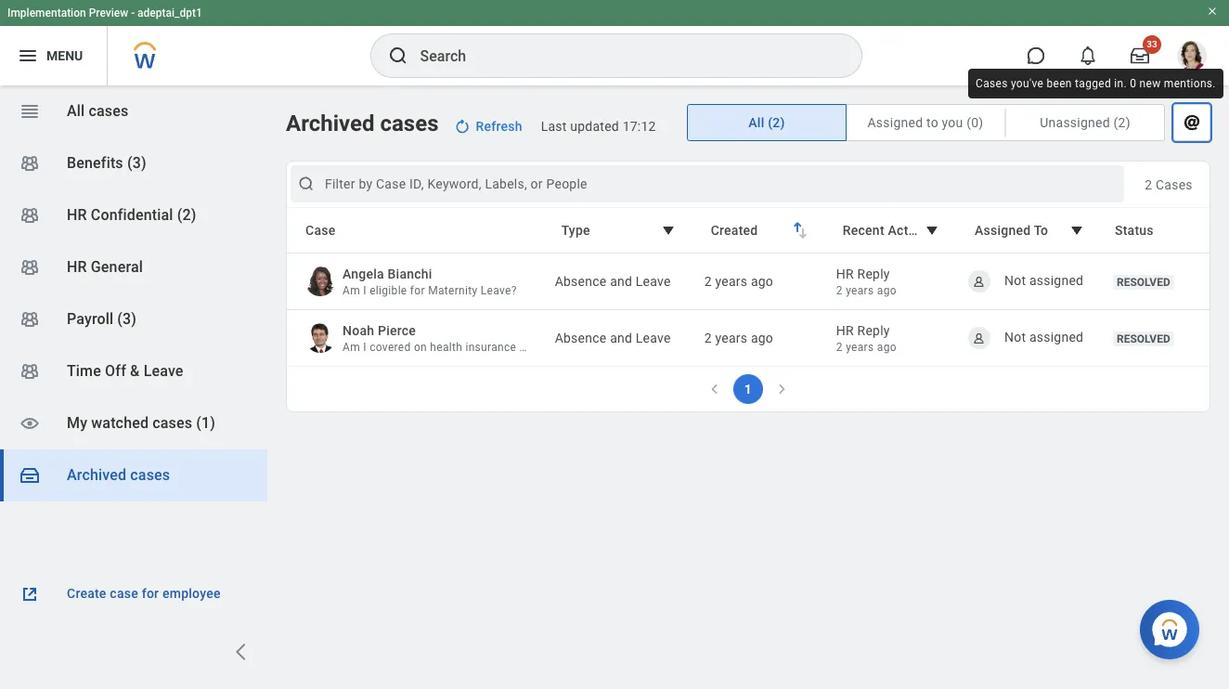 Task type: locate. For each thing, give the bounding box(es) containing it.
1 vertical spatial leave
[[636, 331, 671, 345]]

contact card matrix manager image inside hr general link
[[19, 256, 41, 279]]

implementation preview -   adeptai_dpt1
[[7, 7, 202, 20]]

1 horizontal spatial caret down image
[[921, 219, 944, 241]]

not assigned
[[1005, 273, 1084, 288], [1005, 329, 1084, 344]]

1 vertical spatial not assigned
[[1005, 329, 1084, 344]]

cases left (1)
[[153, 414, 192, 432]]

contact card matrix manager image
[[19, 152, 41, 175], [19, 256, 41, 279], [19, 360, 41, 383]]

2
[[1145, 177, 1153, 192], [705, 274, 712, 289], [837, 284, 843, 297], [705, 331, 712, 345], [837, 341, 843, 354]]

visible image
[[19, 412, 41, 435]]

0 horizontal spatial archived cases
[[67, 466, 170, 484]]

sort down image
[[792, 222, 814, 244]]

and down type button
[[610, 274, 633, 289]]

1 vertical spatial i
[[363, 341, 367, 354]]

assigned right user image
[[1030, 329, 1084, 344]]

1 vertical spatial 2 years ago
[[705, 331, 774, 345]]

2 horizontal spatial caret down image
[[1066, 219, 1088, 241]]

contact card matrix manager image up visible image
[[19, 360, 41, 383]]

cases inside 'cases you've been tagged in. 0 new mentions.' "tooltip"
[[976, 77, 1008, 90]]

2 caret down image from the left
[[921, 219, 944, 241]]

been
[[1047, 77, 1072, 90]]

0 vertical spatial assigned
[[1030, 273, 1084, 288]]

1 vertical spatial and
[[610, 331, 633, 345]]

contact card matrix manager image down grid view image
[[19, 152, 41, 175]]

i inside angela bianchi am i eligible for maternity leave?
[[363, 284, 367, 297]]

1 vertical spatial assigned
[[1030, 329, 1084, 344]]

1
[[745, 382, 752, 397]]

all
[[67, 102, 85, 120], [749, 115, 765, 130]]

payroll
[[67, 310, 114, 328]]

absence and leave right during
[[555, 331, 671, 345]]

you
[[942, 115, 964, 130]]

for right "case"
[[142, 586, 159, 601]]

absence
[[609, 341, 653, 354]]

(2)
[[768, 115, 785, 130], [1114, 115, 1131, 130], [177, 206, 196, 224]]

2 not from the top
[[1005, 329, 1026, 344]]

0 vertical spatial for
[[410, 284, 425, 297]]

1 vertical spatial hr reply 2 years ago
[[837, 323, 897, 354]]

menu banner
[[0, 0, 1230, 85]]

2 not assigned from the top
[[1005, 329, 1084, 344]]

1 vertical spatial contact card matrix manager image
[[19, 308, 41, 331]]

1 absence from the top
[[555, 274, 607, 289]]

(2) up filter by case id, keyword, labels, or people text box at the top of the page
[[768, 115, 785, 130]]

0 vertical spatial absence and leave
[[555, 274, 671, 289]]

caret down image for assigned to
[[1066, 219, 1088, 241]]

absence
[[555, 274, 607, 289], [555, 331, 607, 345]]

1 vertical spatial resolved
[[1117, 333, 1171, 346]]

0 horizontal spatial archived
[[67, 466, 126, 484]]

1 contact card matrix manager image from the top
[[19, 152, 41, 175]]

2 assigned from the top
[[1030, 329, 1084, 344]]

chevron right image
[[230, 641, 253, 663]]

1 vertical spatial absence
[[555, 331, 607, 345]]

0 vertical spatial archived cases
[[286, 111, 439, 137]]

0 vertical spatial hr reply 2 years ago
[[837, 267, 897, 297]]

to
[[927, 115, 939, 130]]

1 vertical spatial (3)
[[117, 310, 137, 328]]

0 horizontal spatial for
[[142, 586, 159, 601]]

caret down image right to
[[1066, 219, 1088, 241]]

assigned to you (0)
[[868, 115, 984, 130]]

1 am from the top
[[343, 284, 360, 297]]

assigned down to
[[1030, 273, 1084, 288]]

inbox image
[[19, 464, 41, 487]]

2 contact card matrix manager image from the top
[[19, 256, 41, 279]]

2 years ago down created
[[705, 274, 774, 289]]

2 2 years ago from the top
[[705, 331, 774, 345]]

bianchi
[[388, 267, 432, 281]]

created
[[711, 223, 758, 238]]

assigned inside assigned to you (0) button
[[868, 115, 923, 130]]

i for angela
[[363, 284, 367, 297]]

1 vertical spatial cases
[[1156, 177, 1193, 192]]

i down noah
[[363, 341, 367, 354]]

1 vertical spatial archived cases
[[67, 466, 170, 484]]

caret down image down filter by case id, keyword, labels, or people. type label: to find cases with specific labels applied element
[[657, 219, 680, 241]]

am down angela
[[343, 284, 360, 297]]

absence down type at top left
[[555, 274, 607, 289]]

recent
[[843, 223, 885, 238]]

archived down my
[[67, 466, 126, 484]]

cases
[[976, 77, 1008, 90], [1156, 177, 1193, 192]]

refresh
[[476, 119, 523, 134]]

caret down image right recent on the right of the page
[[921, 219, 944, 241]]

1 horizontal spatial assigned
[[975, 223, 1031, 238]]

(3)
[[127, 154, 146, 172], [117, 310, 137, 328]]

1 horizontal spatial for
[[410, 284, 425, 297]]

2 resolved from the top
[[1117, 333, 1171, 346]]

1 vertical spatial am
[[343, 341, 360, 354]]

not assigned for angela bianchi
[[1005, 273, 1084, 288]]

0 vertical spatial contact card matrix manager image
[[19, 204, 41, 227]]

years
[[716, 274, 748, 289], [846, 284, 874, 297], [716, 331, 748, 345], [846, 341, 874, 354]]

2 hr reply 2 years ago from the top
[[837, 323, 897, 354]]

1 i from the top
[[363, 284, 367, 297]]

contact card matrix manager image inside the benefits (3) link
[[19, 152, 41, 175]]

last updated 17:12
[[541, 119, 656, 134]]

cases left you've
[[976, 77, 1008, 90]]

1 horizontal spatial cases
[[1156, 177, 1193, 192]]

ago
[[751, 274, 774, 289], [877, 284, 897, 297], [751, 331, 774, 345], [877, 341, 897, 354]]

1 reply from the top
[[858, 267, 890, 281]]

archived
[[286, 111, 375, 137], [67, 466, 126, 484]]

cases left reset icon on the left top
[[380, 111, 439, 137]]

employee
[[162, 586, 221, 601]]

1 not from the top
[[1005, 273, 1026, 288]]

close environment banner image
[[1207, 6, 1218, 17]]

covered
[[370, 341, 411, 354]]

all (2) button
[[688, 105, 846, 140]]

absence and leave down type button
[[555, 274, 671, 289]]

action
[[888, 223, 927, 238]]

contact card matrix manager image inside payroll (3) link
[[19, 308, 41, 331]]

(0)
[[967, 115, 984, 130]]

reply for angela bianchi
[[858, 267, 890, 281]]

off
[[105, 362, 126, 380]]

am inside angela bianchi am i eligible for maternity leave?
[[343, 284, 360, 297]]

reply for noah pierce
[[858, 323, 890, 338]]

0 vertical spatial (3)
[[127, 154, 146, 172]]

payroll (3) link
[[0, 293, 267, 345]]

leave down type button
[[636, 274, 671, 289]]

hr inside hr general link
[[67, 258, 87, 276]]

(3) for payroll (3)
[[117, 310, 137, 328]]

absence right during
[[555, 331, 607, 345]]

contact card matrix manager image inside time off & leave link
[[19, 360, 41, 383]]

all inside all (2) button
[[749, 115, 765, 130]]

0 vertical spatial assigned
[[868, 115, 923, 130]]

hr reply 2 years ago
[[837, 267, 897, 297], [837, 323, 897, 354]]

leave right 'of'
[[636, 331, 671, 345]]

i
[[363, 284, 367, 297], [363, 341, 367, 354]]

0 vertical spatial i
[[363, 284, 367, 297]]

caret down image inside recent action button
[[921, 219, 944, 241]]

(2) right confidential
[[177, 206, 196, 224]]

type button
[[549, 213, 692, 248]]

caret down image inside type button
[[657, 219, 680, 241]]

1 2 years ago from the top
[[705, 274, 774, 289]]

watched
[[91, 414, 149, 432]]

during
[[520, 341, 553, 354]]

1 hr reply 2 years ago from the top
[[837, 267, 897, 297]]

1 horizontal spatial all
[[749, 115, 765, 130]]

0 horizontal spatial caret down image
[[657, 219, 680, 241]]

2 reply from the top
[[858, 323, 890, 338]]

not assigned down to
[[1005, 273, 1084, 288]]

2 years ago for angela bianchi
[[705, 274, 774, 289]]

1 contact card matrix manager image from the top
[[19, 204, 41, 227]]

1 horizontal spatial (2)
[[768, 115, 785, 130]]

contact card matrix manager image
[[19, 204, 41, 227], [19, 308, 41, 331]]

assigned
[[1030, 273, 1084, 288], [1030, 329, 1084, 344]]

0 vertical spatial absence
[[555, 274, 607, 289]]

resolved for bianchi
[[1117, 276, 1171, 289]]

2 years ago
[[705, 274, 774, 289], [705, 331, 774, 345]]

0 vertical spatial cases
[[976, 77, 1008, 90]]

user image
[[973, 274, 987, 288]]

am for noah pierce
[[343, 341, 360, 354]]

0 horizontal spatial all
[[67, 102, 85, 120]]

and right 'of'
[[610, 331, 633, 345]]

2 vertical spatial contact card matrix manager image
[[19, 360, 41, 383]]

for down bianchi
[[410, 284, 425, 297]]

0 horizontal spatial assigned
[[868, 115, 923, 130]]

0 vertical spatial leave
[[636, 274, 671, 289]]

2 years ago up 1
[[705, 331, 774, 345]]

2 absence from the top
[[555, 331, 607, 345]]

(2) down in.
[[1114, 115, 1131, 130]]

1 vertical spatial assigned
[[975, 223, 1031, 238]]

am down noah
[[343, 341, 360, 354]]

2 and from the top
[[610, 331, 633, 345]]

2 contact card matrix manager image from the top
[[19, 308, 41, 331]]

reset image
[[454, 117, 472, 136]]

1 vertical spatial archived
[[67, 466, 126, 484]]

2 absence and leave from the top
[[555, 331, 671, 345]]

(3) right benefits
[[127, 154, 146, 172]]

assigned inside assigned to button
[[975, 223, 1031, 238]]

not assigned right user image
[[1005, 329, 1084, 344]]

all inside "all cases" link
[[67, 102, 85, 120]]

am
[[343, 284, 360, 297], [343, 341, 360, 354]]

i down angela
[[363, 284, 367, 297]]

case
[[110, 586, 138, 601]]

resolved
[[1117, 276, 1171, 289], [1117, 333, 1171, 346]]

for
[[410, 284, 425, 297], [142, 586, 159, 601]]

archived inside archived cases 'link'
[[67, 466, 126, 484]]

caret down image inside assigned to button
[[1066, 219, 1088, 241]]

1 absence and leave from the top
[[555, 274, 671, 289]]

1 assigned from the top
[[1030, 273, 1084, 288]]

(3) right payroll
[[117, 310, 137, 328]]

not for pierce
[[1005, 329, 1026, 344]]

2 am from the top
[[343, 341, 360, 354]]

a
[[556, 341, 562, 354]]

0 vertical spatial reply
[[858, 267, 890, 281]]

absence for bianchi
[[555, 274, 607, 289]]

hr reply 2 years ago for angela bianchi
[[837, 267, 897, 297]]

assigned for assigned to you (0)
[[868, 115, 923, 130]]

0 vertical spatial 2 years ago
[[705, 274, 774, 289]]

am inside noah pierce am i covered on health insurance during a leave of absence
[[343, 341, 360, 354]]

chevron right small image
[[773, 380, 791, 398]]

0 vertical spatial resolved
[[1117, 276, 1171, 289]]

cases down my watched cases (1)
[[130, 466, 170, 484]]

1 and from the top
[[610, 274, 633, 289]]

archived cases down watched
[[67, 466, 170, 484]]

hr inside hr confidential (2) link
[[67, 206, 87, 224]]

1 vertical spatial not
[[1005, 329, 1026, 344]]

all cases
[[67, 102, 129, 120]]

leave for pierce
[[636, 331, 671, 345]]

1 resolved from the top
[[1117, 276, 1171, 289]]

cases down the at tag mention icon
[[1156, 177, 1193, 192]]

3 contact card matrix manager image from the top
[[19, 360, 41, 383]]

2 i from the top
[[363, 341, 367, 354]]

i for noah
[[363, 341, 367, 354]]

absence and leave
[[555, 274, 671, 289], [555, 331, 671, 345]]

create
[[67, 586, 106, 601]]

1 vertical spatial reply
[[858, 323, 890, 338]]

33 button
[[1120, 35, 1162, 76]]

leave
[[636, 274, 671, 289], [636, 331, 671, 345], [144, 362, 184, 380]]

you've
[[1011, 77, 1044, 90]]

all right grid view image
[[67, 102, 85, 120]]

2 horizontal spatial (2)
[[1114, 115, 1131, 130]]

pierce
[[378, 323, 416, 338]]

insurance
[[466, 341, 517, 354]]

implementation
[[7, 7, 86, 20]]

0 vertical spatial not
[[1005, 273, 1026, 288]]

0 vertical spatial and
[[610, 274, 633, 289]]

1 vertical spatial for
[[142, 586, 159, 601]]

1 not assigned from the top
[[1005, 273, 1084, 288]]

tab list
[[687, 104, 1211, 141]]

0 vertical spatial contact card matrix manager image
[[19, 152, 41, 175]]

not right user image
[[1005, 329, 1026, 344]]

hr
[[67, 206, 87, 224], [67, 258, 87, 276], [837, 267, 854, 281], [837, 323, 854, 338]]

3 caret down image from the left
[[1066, 219, 1088, 241]]

1 horizontal spatial archived
[[286, 111, 375, 137]]

not
[[1005, 273, 1026, 288], [1005, 329, 1026, 344]]

assigned to button
[[963, 213, 1101, 248]]

0 horizontal spatial cases
[[976, 77, 1008, 90]]

i inside noah pierce am i covered on health insurance during a leave of absence
[[363, 341, 367, 354]]

archived up search image at the top of the page
[[286, 111, 375, 137]]

profile logan mcneil image
[[1178, 41, 1207, 74]]

new
[[1140, 77, 1161, 90]]

1 button
[[734, 374, 763, 404]]

angela bianchi am i eligible for maternity leave?
[[343, 267, 517, 297]]

payroll (3)
[[67, 310, 137, 328]]

benefits (3)
[[67, 154, 146, 172]]

1 vertical spatial contact card matrix manager image
[[19, 256, 41, 279]]

caret down image
[[657, 219, 680, 241], [921, 219, 944, 241], [1066, 219, 1088, 241]]

contact card matrix manager image left the hr general
[[19, 256, 41, 279]]

1 vertical spatial absence and leave
[[555, 331, 671, 345]]

0 vertical spatial am
[[343, 284, 360, 297]]

not right user icon
[[1005, 273, 1026, 288]]

type
[[562, 223, 590, 238]]

list
[[0, 85, 267, 502]]

case
[[306, 223, 336, 238]]

archived cases
[[286, 111, 439, 137], [67, 466, 170, 484]]

leave right &
[[144, 362, 184, 380]]

noah pierce am i covered on health insurance during a leave of absence
[[343, 323, 653, 354]]

0 horizontal spatial (2)
[[177, 206, 196, 224]]

recent action button
[[831, 213, 956, 248]]

noah
[[343, 323, 374, 338]]

contact card matrix manager image for benefits (3)
[[19, 152, 41, 175]]

0 vertical spatial not assigned
[[1005, 273, 1084, 288]]

1 caret down image from the left
[[657, 219, 680, 241]]

archived cases down search icon
[[286, 111, 439, 137]]

resolved for pierce
[[1117, 333, 1171, 346]]

all up filter by case id, keyword, labels, or people text box at the top of the page
[[749, 115, 765, 130]]

contact card matrix manager image inside hr confidential (2) link
[[19, 204, 41, 227]]



Task type: vqa. For each thing, say whether or not it's contained in the screenshot.
1st HR REPLY 2 YEARS AGO from the bottom
yes



Task type: describe. For each thing, give the bounding box(es) containing it.
cases up benefits (3)
[[89, 102, 129, 120]]

leave for bianchi
[[636, 274, 671, 289]]

time off & leave
[[67, 362, 184, 380]]

(2) for all (2)
[[768, 115, 785, 130]]

tab list containing all (2)
[[687, 104, 1211, 141]]

created button
[[699, 213, 824, 248]]

hr confidential (2)
[[67, 206, 196, 224]]

leave
[[565, 341, 593, 354]]

archived cases link
[[0, 449, 267, 502]]

2 cases
[[1145, 177, 1193, 192]]

not assigned for noah pierce
[[1005, 329, 1084, 344]]

assigned for angela bianchi
[[1030, 273, 1084, 288]]

2 years ago for noah pierce
[[705, 331, 774, 345]]

caret down image for type
[[657, 219, 680, 241]]

cases inside 'link'
[[130, 466, 170, 484]]

absence and leave for noah pierce
[[555, 331, 671, 345]]

sort up image
[[786, 216, 809, 239]]

chevron left small image
[[706, 380, 724, 398]]

all (2) tab panel
[[286, 161, 1211, 412]]

1 horizontal spatial archived cases
[[286, 111, 439, 137]]

assigned for assigned to
[[975, 223, 1031, 238]]

all (2)
[[749, 115, 785, 130]]

contact card matrix manager image for hr general
[[19, 256, 41, 279]]

am i covered on health insurance during a leave of absence button
[[343, 340, 653, 355]]

-
[[131, 7, 135, 20]]

cases you've been tagged in. 0 new mentions.
[[976, 77, 1216, 90]]

cases inside 'all (2)' tab panel
[[1156, 177, 1193, 192]]

my watched cases (1) link
[[0, 397, 267, 449]]

not for bianchi
[[1005, 273, 1026, 288]]

cases you've been tagged in. 0 new mentions. tooltip
[[963, 63, 1229, 104]]

am i eligible for maternity leave? button
[[343, 283, 517, 298]]

create case for employee link
[[19, 583, 249, 606]]

am for angela bianchi
[[343, 284, 360, 297]]

0 vertical spatial archived
[[286, 111, 375, 137]]

contact card matrix manager image for time off & leave
[[19, 360, 41, 383]]

and for angela bianchi
[[610, 274, 633, 289]]

health
[[430, 341, 463, 354]]

hr general link
[[0, 241, 267, 293]]

unassigned (2)
[[1040, 115, 1131, 130]]

assigned to you (0) button
[[847, 105, 1005, 140]]

search image
[[297, 175, 316, 193]]

assigned for noah pierce
[[1030, 329, 1084, 344]]

preview
[[89, 7, 128, 20]]

in.
[[1115, 77, 1127, 90]]

general
[[91, 258, 143, 276]]

list containing all cases
[[0, 85, 267, 502]]

maternity
[[428, 284, 478, 297]]

menu
[[46, 48, 83, 63]]

my watched cases (1)
[[67, 414, 216, 432]]

my
[[67, 414, 87, 432]]

benefits (3) link
[[0, 137, 267, 189]]

and for noah pierce
[[610, 331, 633, 345]]

to
[[1034, 223, 1049, 238]]

create case for employee
[[67, 586, 221, 601]]

all cases link
[[0, 85, 267, 137]]

user image
[[973, 331, 987, 345]]

refresh button
[[446, 111, 534, 141]]

contact card matrix manager image for payroll (3)
[[19, 308, 41, 331]]

caret down image for recent action
[[921, 219, 944, 241]]

hr reply 2 years ago for noah pierce
[[837, 323, 897, 354]]

tagged
[[1075, 77, 1112, 90]]

eligible
[[370, 284, 407, 297]]

at tag mention image
[[1181, 111, 1204, 134]]

status
[[1115, 223, 1154, 238]]

0
[[1130, 77, 1137, 90]]

last
[[541, 119, 567, 134]]

menu button
[[0, 26, 107, 85]]

unassigned
[[1040, 115, 1111, 130]]

contact card matrix manager image for hr confidential (2)
[[19, 204, 41, 227]]

justify image
[[17, 45, 39, 67]]

leave?
[[481, 284, 517, 297]]

absence and leave for angela bianchi
[[555, 274, 671, 289]]

(1)
[[196, 414, 216, 432]]

filter by case id, keyword, labels, or people. type label: to find cases with specific labels applied element
[[291, 165, 1125, 202]]

for inside angela bianchi am i eligible for maternity leave?
[[410, 284, 425, 297]]

recent action
[[843, 223, 927, 238]]

on
[[414, 341, 427, 354]]

&
[[130, 362, 140, 380]]

archived cases inside 'link'
[[67, 466, 170, 484]]

ext link image
[[19, 583, 41, 606]]

updated
[[570, 119, 619, 134]]

Filter by Case ID, Keyword, Labels, or People text field
[[325, 175, 1096, 193]]

unassigned (2) button
[[1007, 105, 1165, 140]]

hr general
[[67, 258, 143, 276]]

all for all (2)
[[749, 115, 765, 130]]

(3) for benefits (3)
[[127, 154, 146, 172]]

33
[[1147, 39, 1158, 49]]

angela
[[343, 267, 384, 281]]

(2) for unassigned (2)
[[1114, 115, 1131, 130]]

2 vertical spatial leave
[[144, 362, 184, 380]]

hr confidential (2) link
[[0, 189, 267, 241]]

time
[[67, 362, 101, 380]]

grid view image
[[19, 100, 41, 123]]

benefits
[[67, 154, 123, 172]]

time off & leave link
[[0, 345, 267, 397]]

assigned to
[[975, 223, 1049, 238]]

search image
[[387, 45, 409, 67]]

mentions.
[[1164, 77, 1216, 90]]

adeptai_dpt1
[[138, 7, 202, 20]]

inbox large image
[[1131, 46, 1150, 65]]

all for all cases
[[67, 102, 85, 120]]

absence for pierce
[[555, 331, 607, 345]]

of
[[596, 341, 606, 354]]

notifications large image
[[1079, 46, 1098, 65]]

confidential
[[91, 206, 173, 224]]

Search Workday  search field
[[420, 35, 823, 76]]

17:12
[[623, 119, 656, 134]]



